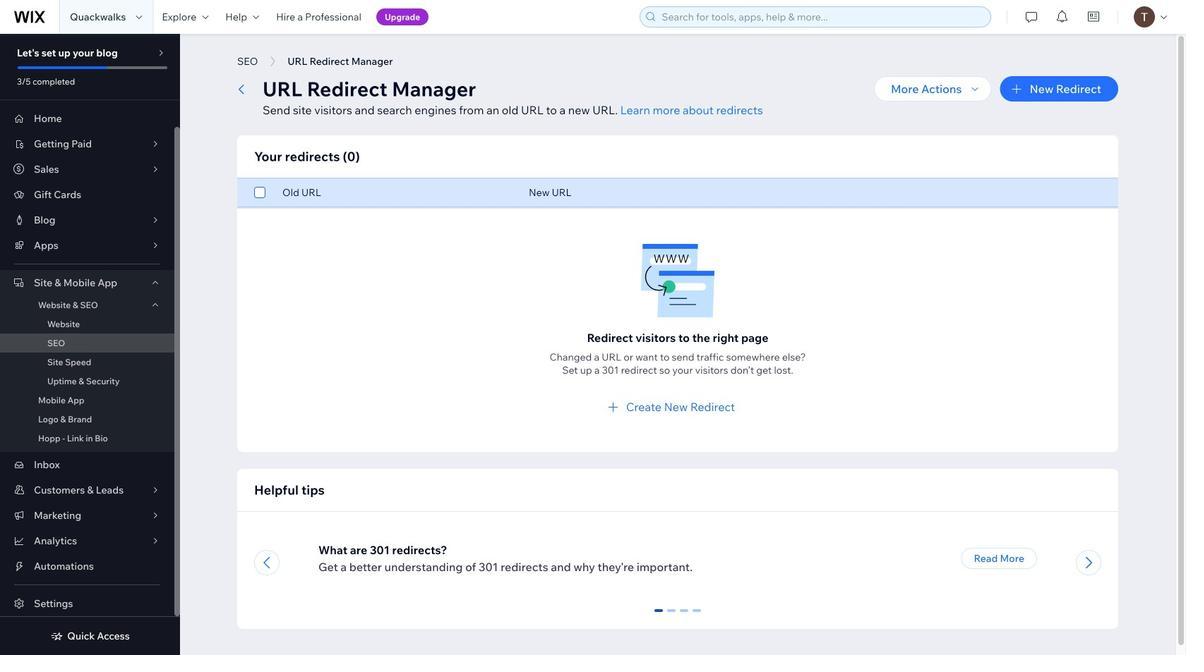 Task type: describe. For each thing, give the bounding box(es) containing it.
sidebar element
[[0, 34, 180, 656]]

Search for tools, apps, help & more... field
[[657, 7, 987, 27]]



Task type: vqa. For each thing, say whether or not it's contained in the screenshot.
first Manage from the bottom
no



Task type: locate. For each thing, give the bounding box(es) containing it.
None checkbox
[[254, 184, 265, 201]]



